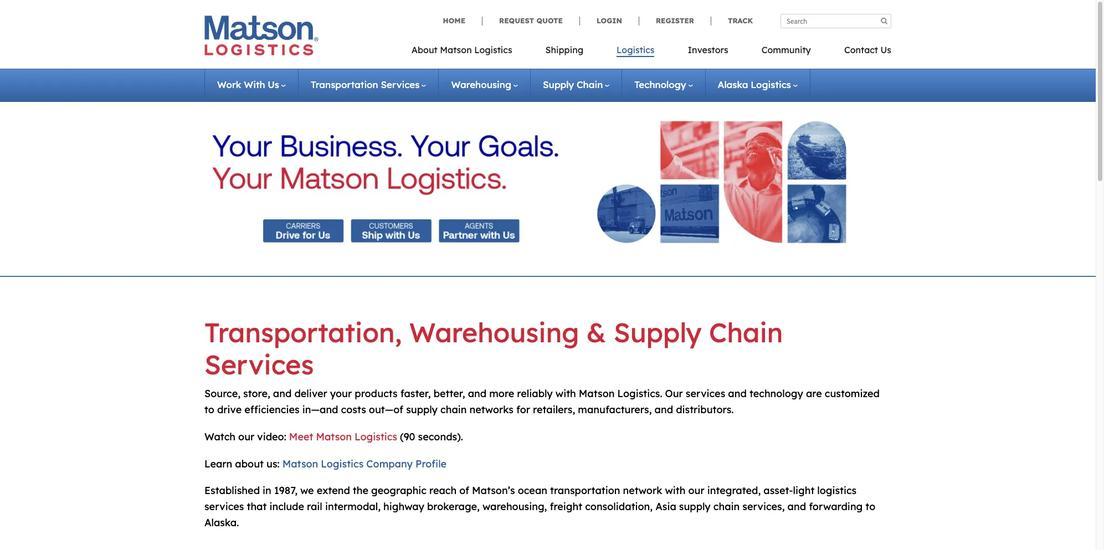 Task type: locate. For each thing, give the bounding box(es) containing it.
your
[[330, 388, 352, 400]]

matson logistics company profile link
[[283, 458, 447, 470]]

1 vertical spatial services
[[205, 348, 314, 381]]

contact
[[845, 44, 879, 55]]

track
[[728, 16, 753, 25]]

consolidation,
[[586, 501, 653, 513]]

out—of
[[369, 404, 404, 416]]

0 vertical spatial supply
[[406, 404, 438, 416]]

0 vertical spatial services
[[686, 388, 726, 400]]

0 vertical spatial to
[[205, 404, 215, 416]]

1 horizontal spatial supply
[[614, 316, 702, 349]]

services up alaska.
[[205, 501, 244, 513]]

logistics down community link
[[751, 79, 792, 90]]

source, store, and deliver your products faster, better, and more reliably with matson logistics. our services and technology are customized to drive efficiencies in—and costs out—of supply chain networks for retailers, manufacturers, and distributors.
[[205, 388, 880, 416]]

services
[[686, 388, 726, 400], [205, 501, 244, 513]]

investors link
[[672, 41, 745, 64]]

with
[[556, 388, 576, 400], [666, 485, 686, 498]]

with inside source, store, and deliver your products faster, better, and more reliably with matson logistics. our services and technology are customized to drive efficiencies in—and costs out—of supply chain networks for retailers, manufacturers, and distributors.
[[556, 388, 576, 400]]

matson inside top menu navigation
[[440, 44, 472, 55]]

0 horizontal spatial services
[[205, 348, 314, 381]]

1 vertical spatial services
[[205, 501, 244, 513]]

0 vertical spatial us
[[881, 44, 892, 55]]

us
[[881, 44, 892, 55], [268, 79, 279, 90]]

transportation,
[[205, 316, 402, 349]]

0 horizontal spatial chain
[[441, 404, 467, 416]]

1 vertical spatial warehousing
[[410, 316, 580, 349]]

customized
[[825, 388, 880, 400]]

networks
[[470, 404, 514, 416]]

alaska logistics link
[[718, 79, 798, 90]]

login
[[597, 16, 623, 25]]

services up distributors.
[[686, 388, 726, 400]]

highway
[[384, 501, 425, 513]]

services inside transportation, warehousing & supply chain services
[[205, 348, 314, 381]]

1 horizontal spatial us
[[881, 44, 892, 55]]

brokerage,
[[427, 501, 480, 513]]

matson's
[[472, 485, 515, 498]]

0 horizontal spatial our
[[238, 431, 255, 443]]

efficiencies
[[245, 404, 300, 416]]

1 vertical spatial chain
[[710, 316, 784, 349]]

about matson logistics
[[412, 44, 513, 55]]

1 vertical spatial supply
[[614, 316, 702, 349]]

watch our video: meet matson logistics (90 seconds).
[[205, 431, 463, 443]]

logistics.
[[618, 388, 663, 400]]

chain down integrated,
[[714, 501, 740, 513]]

logistics
[[475, 44, 513, 55], [617, 44, 655, 55], [751, 79, 792, 90], [355, 431, 398, 443], [321, 458, 364, 470]]

chain inside the established in 1987, we extend the geographic reach of matson's ocean transportation network with our integrated, asset-light logistics services that include rail intermodal, highway brokerage, warehousing, freight consolidation, asia supply chain services, and forwarding to alaska.
[[714, 501, 740, 513]]

supply inside transportation, warehousing & supply chain services
[[614, 316, 702, 349]]

matson logistics image
[[205, 16, 319, 55]]

1 vertical spatial supply
[[680, 501, 711, 513]]

us inside top menu navigation
[[881, 44, 892, 55]]

transportation services
[[311, 79, 420, 90]]

investors
[[688, 44, 729, 55]]

work with us link
[[217, 79, 286, 90]]

chain
[[577, 79, 603, 90], [710, 316, 784, 349]]

1 horizontal spatial chain
[[710, 316, 784, 349]]

1 vertical spatial chain
[[714, 501, 740, 513]]

forwarding
[[810, 501, 863, 513]]

matson
[[440, 44, 472, 55], [579, 388, 615, 400], [316, 431, 352, 443], [283, 458, 318, 470]]

manufacturers,
[[578, 404, 652, 416]]

alaska
[[718, 79, 749, 90]]

0 vertical spatial warehousing
[[451, 79, 512, 90]]

are
[[807, 388, 823, 400]]

1 horizontal spatial supply
[[680, 501, 711, 513]]

to inside source, store, and deliver your products faster, better, and more reliably with matson logistics. our services and technology are customized to drive efficiencies in—and costs out—of supply chain networks for retailers, manufacturers, and distributors.
[[205, 404, 215, 416]]

warehousing,
[[483, 501, 547, 513]]

logistics link
[[600, 41, 672, 64]]

us right with
[[268, 79, 279, 90]]

0 horizontal spatial us
[[268, 79, 279, 90]]

services, and
[[743, 501, 807, 513]]

learn about us: matson logistics company profile
[[205, 458, 447, 470]]

with up asia
[[666, 485, 686, 498]]

services down about at left
[[381, 79, 420, 90]]

0 vertical spatial our
[[238, 431, 255, 443]]

seconds).
[[418, 431, 463, 443]]

request
[[500, 16, 535, 25]]

chain inside transportation, warehousing & supply chain services
[[710, 316, 784, 349]]

1 horizontal spatial chain
[[714, 501, 740, 513]]

shipping link
[[529, 41, 600, 64]]

warehousing
[[451, 79, 512, 90], [410, 316, 580, 349]]

0 horizontal spatial services
[[205, 501, 244, 513]]

our inside the established in 1987, we extend the geographic reach of matson's ocean transportation network with our integrated, asset-light logistics services that include rail intermodal, highway brokerage, warehousing, freight consolidation, asia supply chain services, and forwarding to alaska.
[[689, 485, 705, 498]]

our left integrated,
[[689, 485, 705, 498]]

chain
[[441, 404, 467, 416], [714, 501, 740, 513]]

of
[[460, 485, 470, 498]]

supply down faster,
[[406, 404, 438, 416]]

None search field
[[781, 14, 892, 28]]

0 vertical spatial services
[[381, 79, 420, 90]]

supply inside source, store, and deliver your products faster, better, and more reliably with matson logistics. our services and technology are customized to drive efficiencies in—and costs out—of supply chain networks for retailers, manufacturers, and distributors.
[[406, 404, 438, 416]]

search image
[[881, 17, 888, 24]]

warehousing link
[[451, 79, 518, 90]]

0 horizontal spatial supply
[[406, 404, 438, 416]]

1 horizontal spatial to
[[866, 501, 876, 513]]

services
[[381, 79, 420, 90], [205, 348, 314, 381]]

supply right asia
[[680, 501, 711, 513]]

with inside the established in 1987, we extend the geographic reach of matson's ocean transportation network with our integrated, asset-light logistics services that include rail intermodal, highway brokerage, warehousing, freight consolidation, asia supply chain services, and forwarding to alaska.
[[666, 485, 686, 498]]

supply inside the established in 1987, we extend the geographic reach of matson's ocean transportation network with our integrated, asset-light logistics services that include rail intermodal, highway brokerage, warehousing, freight consolidation, asia supply chain services, and forwarding to alaska.
[[680, 501, 711, 513]]

to right forwarding
[[866, 501, 876, 513]]

chain down better, on the left bottom
[[441, 404, 467, 416]]

0 vertical spatial with
[[556, 388, 576, 400]]

logistics down login
[[617, 44, 655, 55]]

and down our
[[655, 404, 674, 416]]

asset-
[[764, 485, 794, 498]]

transportation
[[551, 485, 621, 498]]

our left video:
[[238, 431, 255, 443]]

reliably
[[517, 388, 553, 400]]

register link
[[639, 16, 711, 25]]

our
[[238, 431, 255, 443], [689, 485, 705, 498]]

matson up manufacturers, on the right of page
[[579, 388, 615, 400]]

established
[[205, 485, 260, 498]]

1 vertical spatial us
[[268, 79, 279, 90]]

1 horizontal spatial with
[[666, 485, 686, 498]]

logistics up extend the
[[321, 458, 364, 470]]

matson down home
[[440, 44, 472, 55]]

Search search field
[[781, 14, 892, 28]]

us right "contact" at the top right of page
[[881, 44, 892, 55]]

about matson logistics link
[[412, 41, 529, 64]]

0 horizontal spatial with
[[556, 388, 576, 400]]

0 horizontal spatial to
[[205, 404, 215, 416]]

0 horizontal spatial supply
[[543, 79, 574, 90]]

alaska.
[[205, 517, 239, 529]]

our
[[666, 388, 683, 400]]

request quote link
[[482, 16, 580, 25]]

supply
[[406, 404, 438, 416], [680, 501, 711, 513]]

1 horizontal spatial our
[[689, 485, 705, 498]]

1 vertical spatial with
[[666, 485, 686, 498]]

for
[[517, 404, 531, 416]]

1 horizontal spatial services
[[686, 388, 726, 400]]

request quote
[[500, 16, 563, 25]]

with up retailers,
[[556, 388, 576, 400]]

to left drive
[[205, 404, 215, 416]]

1 vertical spatial our
[[689, 485, 705, 498]]

0 vertical spatial chain
[[441, 404, 467, 416]]

matson up learn about us: matson logistics company profile
[[316, 431, 352, 443]]

register
[[656, 16, 695, 25]]

0 vertical spatial chain
[[577, 79, 603, 90]]

services up store,
[[205, 348, 314, 381]]

0 horizontal spatial chain
[[577, 79, 603, 90]]

1 vertical spatial to
[[866, 501, 876, 513]]



Task type: vqa. For each thing, say whether or not it's contained in the screenshot.
"›" inside the Contact Us › link
no



Task type: describe. For each thing, give the bounding box(es) containing it.
work with us
[[217, 79, 279, 90]]

shipping
[[546, 44, 584, 55]]

in—and
[[303, 404, 338, 416]]

intermodal,
[[325, 501, 381, 513]]

costs
[[341, 404, 366, 416]]

us:
[[267, 458, 280, 470]]

light
[[794, 485, 815, 498]]

1987, we
[[274, 485, 314, 498]]

store,
[[243, 388, 270, 400]]

supply chain link
[[543, 79, 610, 90]]

with for reliably
[[556, 388, 576, 400]]

geographic
[[371, 485, 427, 498]]

network
[[623, 485, 663, 498]]

deliver
[[295, 388, 328, 400]]

more
[[490, 388, 515, 400]]

community link
[[745, 41, 828, 64]]

company
[[367, 458, 413, 470]]

in
[[263, 485, 272, 498]]

video:
[[257, 431, 287, 443]]

highway brokerage, intermodal rail, warehousing, forwarding image
[[212, 108, 885, 256]]

and up 'efficiencies'
[[273, 388, 292, 400]]

work
[[217, 79, 241, 90]]

faster,
[[401, 388, 431, 400]]

profile
[[416, 458, 447, 470]]

services inside source, store, and deliver your products faster, better, and more reliably with matson logistics. our services and technology are customized to drive efficiencies in—and costs out—of supply chain networks for retailers, manufacturers, and distributors.
[[686, 388, 726, 400]]

extend the
[[317, 485, 369, 498]]

integrated,
[[708, 485, 761, 498]]

and up networks
[[468, 388, 487, 400]]

top menu navigation
[[412, 41, 892, 64]]

about
[[235, 458, 264, 470]]

better,
[[434, 388, 466, 400]]

0 vertical spatial supply
[[543, 79, 574, 90]]

alaska logistics
[[718, 79, 792, 90]]

logistics up warehousing "link"
[[475, 44, 513, 55]]

track link
[[711, 16, 753, 25]]

meet matson logistics link
[[289, 431, 398, 443]]

and up distributors.
[[729, 388, 747, 400]]

home link
[[443, 16, 482, 25]]

transportation services link
[[311, 79, 427, 90]]

home
[[443, 16, 466, 25]]

supply chain
[[543, 79, 603, 90]]

login link
[[580, 16, 639, 25]]

logistics down out—of at the left bottom of the page
[[355, 431, 398, 443]]

technology
[[635, 79, 687, 90]]

meet
[[289, 431, 313, 443]]

technology link
[[635, 79, 693, 90]]

source,
[[205, 388, 241, 400]]

chain inside source, store, and deliver your products faster, better, and more reliably with matson logistics. our services and technology are customized to drive efficiencies in—and costs out—of supply chain networks for retailers, manufacturers, and distributors.
[[441, 404, 467, 416]]

logistics
[[818, 485, 857, 498]]

community
[[762, 44, 812, 55]]

transportation, warehousing & supply chain services
[[205, 316, 784, 381]]

matson inside source, store, and deliver your products faster, better, and more reliably with matson logistics. our services and technology are customized to drive efficiencies in—and costs out—of supply chain networks for retailers, manufacturers, and distributors.
[[579, 388, 615, 400]]

products
[[355, 388, 398, 400]]

warehousing inside transportation, warehousing & supply chain services
[[410, 316, 580, 349]]

watch
[[205, 431, 236, 443]]

contact us link
[[828, 41, 892, 64]]

matson down meet
[[283, 458, 318, 470]]

retailers,
[[533, 404, 576, 416]]

with for network
[[666, 485, 686, 498]]

1 horizontal spatial services
[[381, 79, 420, 90]]

quote
[[537, 16, 563, 25]]

about
[[412, 44, 438, 55]]

learn
[[205, 458, 232, 470]]

to inside the established in 1987, we extend the geographic reach of matson's ocean transportation network with our integrated, asset-light logistics services that include rail intermodal, highway brokerage, warehousing, freight consolidation, asia supply chain services, and forwarding to alaska.
[[866, 501, 876, 513]]

distributors.
[[676, 404, 734, 416]]

rail
[[307, 501, 323, 513]]

transportation
[[311, 79, 378, 90]]

established in 1987, we extend the geographic reach of matson's ocean transportation network with our integrated, asset-light logistics services that include rail intermodal, highway brokerage, warehousing, freight consolidation, asia supply chain services, and forwarding to alaska.
[[205, 485, 876, 529]]

ocean
[[518, 485, 548, 498]]

that
[[247, 501, 267, 513]]

include
[[270, 501, 304, 513]]

asia
[[656, 501, 677, 513]]

&
[[587, 316, 607, 349]]

services inside the established in 1987, we extend the geographic reach of matson's ocean transportation network with our integrated, asset-light logistics services that include rail intermodal, highway brokerage, warehousing, freight consolidation, asia supply chain services, and forwarding to alaska.
[[205, 501, 244, 513]]

drive
[[217, 404, 242, 416]]

with
[[244, 79, 265, 90]]

(90
[[400, 431, 416, 443]]

reach
[[430, 485, 457, 498]]

contact us
[[845, 44, 892, 55]]

freight
[[550, 501, 583, 513]]



